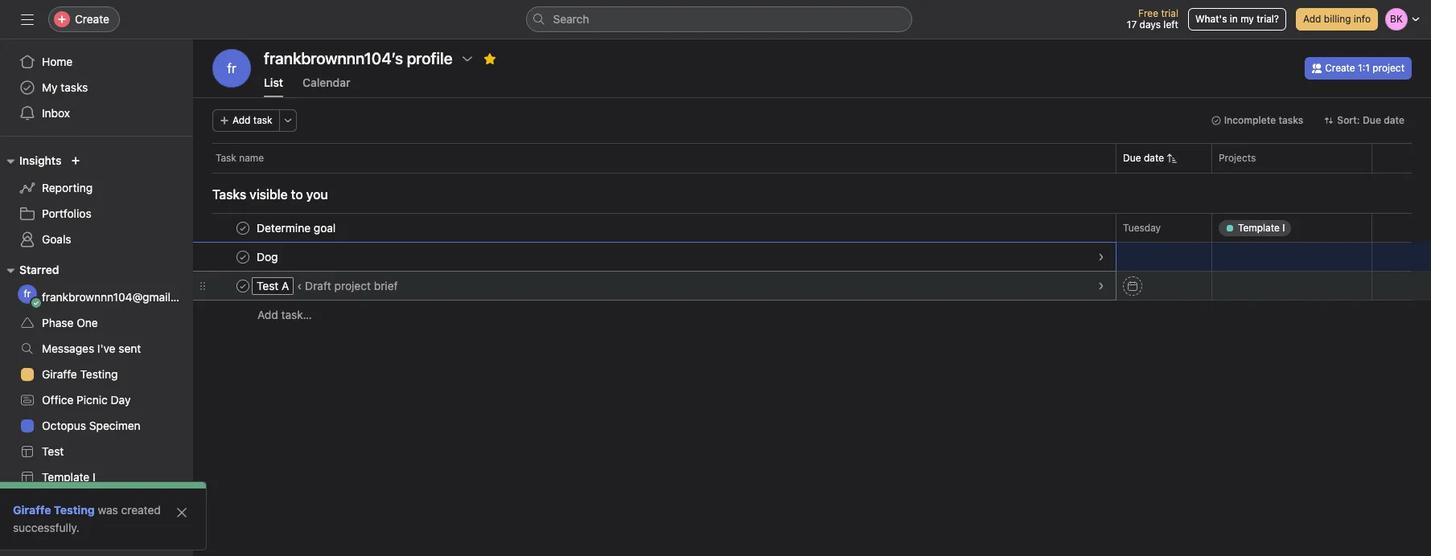 Task type: locate. For each thing, give the bounding box(es) containing it.
0 vertical spatial testing
[[80, 368, 118, 382]]

tasks down completed checkbox
[[207, 291, 235, 304]]

tasks inside global 'element'
[[61, 80, 88, 94]]

project for 1:1
[[1373, 62, 1405, 74]]

giraffe inside starred element
[[42, 368, 77, 382]]

messages i've sent link
[[10, 336, 184, 362]]

0 vertical spatial project
[[1373, 62, 1405, 74]]

incomplete tasks button
[[1205, 109, 1311, 132]]

0 vertical spatial giraffe testing
[[42, 368, 118, 382]]

giraffe testing
[[42, 368, 118, 382], [13, 504, 95, 518]]

hide sidebar image
[[21, 13, 34, 26]]

phase
[[42, 316, 74, 330]]

left
[[1164, 19, 1179, 31]]

1 completed image from the top
[[233, 248, 253, 267]]

template i
[[42, 471, 96, 485]]

project right 1:1
[[1373, 62, 1405, 74]]

2 vertical spatial tasks
[[207, 291, 235, 304]]

add inside add task… button
[[258, 308, 278, 322]]

free
[[1139, 7, 1159, 19]]

you
[[306, 188, 328, 202]]

completed checkbox for test a text box
[[233, 276, 253, 296]]

1 vertical spatial create
[[1326, 62, 1356, 74]]

free trial 17 days left
[[1128, 7, 1179, 31]]

add for add task
[[233, 114, 251, 126]]

1 horizontal spatial due
[[1363, 114, 1382, 126]]

testing
[[80, 368, 118, 382], [54, 504, 95, 518]]

0 horizontal spatial fr
[[24, 288, 31, 300]]

giraffe up office
[[42, 368, 77, 382]]

invite
[[45, 529, 74, 543]]

billing
[[1325, 13, 1352, 25]]

0 vertical spatial tasks
[[61, 80, 88, 94]]

plan
[[171, 497, 193, 510]]

completed image for dog text field
[[233, 248, 253, 267]]

1 vertical spatial testing
[[54, 504, 95, 518]]

0 horizontal spatial date
[[1145, 152, 1165, 164]]

tasks inside starred element
[[207, 291, 235, 304]]

trial
[[1162, 7, 1179, 19]]

completed checkbox down completed checkbox
[[233, 276, 253, 296]]

goals link
[[10, 227, 184, 253]]

17
[[1128, 19, 1138, 31]]

0 horizontal spatial create
[[75, 12, 109, 26]]

project inside test a cell
[[335, 279, 371, 293]]

create 1:1 project button
[[1306, 57, 1413, 80]]

0 vertical spatial completed checkbox
[[233, 219, 253, 238]]

2 horizontal spatial add
[[1304, 13, 1322, 25]]

trial?
[[1257, 13, 1280, 25]]

2 horizontal spatial project
[[1373, 62, 1405, 74]]

determine goal cell
[[193, 213, 1117, 243]]

giraffe testing up office picnic day at left
[[42, 368, 118, 382]]

add left task…
[[258, 308, 278, 322]]

0 vertical spatial fr
[[227, 61, 236, 76]]

phase one link
[[10, 311, 184, 336]]

tuesday row
[[193, 213, 1432, 243]]

1 vertical spatial completed image
[[233, 276, 253, 296]]

show options image
[[461, 52, 474, 65]]

tasks for frankbrownnn104@gmail.com's tasks
[[207, 291, 235, 304]]

search
[[553, 12, 590, 26]]

1 horizontal spatial project
[[335, 279, 371, 293]]

Completed checkbox
[[233, 248, 253, 267]]

giraffe testing link up picnic
[[10, 362, 184, 388]]

more actions image
[[283, 116, 293, 126]]

my
[[42, 80, 58, 94]]

was created successfully.
[[13, 504, 161, 535]]

completed image inside test a cell
[[233, 276, 253, 296]]

add for add billing info
[[1304, 13, 1322, 25]]

what's
[[1196, 13, 1228, 25]]

Dog text field
[[254, 249, 283, 265]]

date right sort:
[[1385, 114, 1405, 126]]

completed checkbox up completed checkbox
[[233, 219, 253, 238]]

1 vertical spatial date
[[1145, 152, 1165, 164]]

due right sort:
[[1363, 114, 1382, 126]]

0 vertical spatial giraffe
[[42, 368, 77, 382]]

my
[[1241, 13, 1255, 25]]

1 horizontal spatial create
[[1326, 62, 1356, 74]]

dog cell
[[193, 242, 1117, 272]]

sent
[[119, 342, 141, 356]]

tree grid
[[193, 213, 1432, 330]]

calendar
[[303, 76, 351, 89]]

create left 1:1
[[1326, 62, 1356, 74]]

1 vertical spatial tasks
[[1279, 114, 1304, 126]]

due date
[[1124, 152, 1165, 164]]

giraffe up successfully.
[[13, 504, 51, 518]]

row containing task name
[[193, 143, 1432, 173]]

add
[[1304, 13, 1322, 25], [233, 114, 251, 126], [258, 308, 278, 322]]

cross-functional project plan link
[[10, 491, 193, 517]]

1 vertical spatial add
[[233, 114, 251, 126]]

due left ascending icon
[[1124, 152, 1142, 164]]

project left plan
[[131, 497, 168, 510]]

testing up "invite"
[[54, 504, 95, 518]]

functional
[[77, 497, 128, 510]]

testing down messages i've sent link
[[80, 368, 118, 382]]

0 horizontal spatial tasks
[[61, 80, 88, 94]]

0 vertical spatial due
[[1363, 114, 1382, 126]]

project
[[1373, 62, 1405, 74], [335, 279, 371, 293], [131, 497, 168, 510]]

fr left list
[[227, 61, 236, 76]]

add inside add task button
[[233, 114, 251, 126]]

add task… row
[[193, 300, 1432, 330]]

completed image down completed checkbox
[[233, 276, 253, 296]]

2 completed image from the top
[[233, 276, 253, 296]]

fr
[[227, 61, 236, 76], [24, 288, 31, 300]]

completed checkbox inside determine goal cell
[[233, 219, 253, 238]]

‹ draft project brief
[[297, 279, 398, 293]]

0 vertical spatial completed image
[[233, 248, 253, 267]]

sort: due date button
[[1318, 109, 1413, 132]]

1 horizontal spatial tasks
[[207, 291, 235, 304]]

fr down the "starred" dropdown button at the left
[[24, 288, 31, 300]]

2 horizontal spatial tasks
[[1279, 114, 1304, 126]]

add left task
[[233, 114, 251, 126]]

insights element
[[0, 146, 193, 256]]

1 vertical spatial fr
[[24, 288, 31, 300]]

create for create
[[75, 12, 109, 26]]

0 vertical spatial date
[[1385, 114, 1405, 126]]

picnic
[[77, 394, 108, 407]]

date left ascending icon
[[1145, 152, 1165, 164]]

what's in my trial? button
[[1189, 8, 1287, 31]]

create inside popup button
[[75, 12, 109, 26]]

0 horizontal spatial add
[[233, 114, 251, 126]]

starred button
[[0, 261, 59, 280]]

add billing info
[[1304, 13, 1372, 25]]

completed image left dog text field
[[233, 248, 253, 267]]

create up home link
[[75, 12, 109, 26]]

0 horizontal spatial project
[[131, 497, 168, 510]]

test link
[[10, 439, 184, 465]]

2 vertical spatial project
[[131, 497, 168, 510]]

tasks inside dropdown button
[[1279, 114, 1304, 126]]

add inside add billing info button
[[1304, 13, 1322, 25]]

tasks right the incomplete
[[1279, 114, 1304, 126]]

octopus specimen
[[42, 419, 141, 433]]

i've
[[97, 342, 116, 356]]

1 horizontal spatial fr
[[227, 61, 236, 76]]

1 vertical spatial due
[[1124, 152, 1142, 164]]

test a cell
[[193, 271, 1117, 301]]

date
[[1385, 114, 1405, 126], [1145, 152, 1165, 164]]

tasks right my
[[61, 80, 88, 94]]

info
[[1355, 13, 1372, 25]]

row
[[193, 143, 1432, 173], [212, 172, 1413, 174], [193, 242, 1432, 272]]

project inside create 1:1 project button
[[1373, 62, 1405, 74]]

0 vertical spatial add
[[1304, 13, 1322, 25]]

project left brief on the left of the page
[[335, 279, 371, 293]]

add left billing
[[1304, 13, 1322, 25]]

close image
[[175, 507, 188, 520]]

0 horizontal spatial due
[[1124, 152, 1142, 164]]

messages
[[42, 342, 94, 356]]

starred
[[19, 263, 59, 277]]

0 vertical spatial create
[[75, 12, 109, 26]]

frankbrownnn104@gmail.com's tasks
[[42, 291, 235, 304]]

2 vertical spatial add
[[258, 308, 278, 322]]

completed image
[[233, 248, 253, 267], [233, 276, 253, 296]]

date inside popup button
[[1385, 114, 1405, 126]]

1:1
[[1359, 62, 1371, 74]]

tuesday
[[1124, 222, 1162, 234]]

giraffe
[[42, 368, 77, 382], [13, 504, 51, 518]]

day
[[111, 394, 131, 407]]

create inside button
[[1326, 62, 1356, 74]]

1 vertical spatial completed checkbox
[[233, 276, 253, 296]]

Determine goal text field
[[254, 220, 341, 236]]

1 vertical spatial project
[[335, 279, 371, 293]]

1 completed checkbox from the top
[[233, 219, 253, 238]]

list
[[264, 76, 283, 89]]

1 horizontal spatial date
[[1385, 114, 1405, 126]]

template
[[42, 471, 90, 485]]

2 completed checkbox from the top
[[233, 276, 253, 296]]

list link
[[264, 76, 283, 97]]

project inside 'cross-functional project plan' link
[[131, 497, 168, 510]]

giraffe testing link
[[10, 362, 184, 388], [13, 504, 95, 518]]

Completed checkbox
[[233, 219, 253, 238], [233, 276, 253, 296]]

completed checkbox inside test a cell
[[233, 276, 253, 296]]

create 1:1 project
[[1326, 62, 1405, 74]]

tree grid containing ‹ draft project brief
[[193, 213, 1432, 330]]

tasks
[[61, 80, 88, 94], [1279, 114, 1304, 126], [207, 291, 235, 304]]

giraffe testing link up successfully.
[[13, 504, 95, 518]]

1 horizontal spatial add
[[258, 308, 278, 322]]

cross-functional project plan
[[42, 497, 193, 510]]

add for add task…
[[258, 308, 278, 322]]

giraffe testing up successfully.
[[13, 504, 95, 518]]



Task type: vqa. For each thing, say whether or not it's contained in the screenshot.
Add field
no



Task type: describe. For each thing, give the bounding box(es) containing it.
phase one
[[42, 316, 98, 330]]

calendar link
[[303, 76, 351, 97]]

details image
[[1097, 252, 1107, 262]]

project for draft
[[335, 279, 371, 293]]

one
[[77, 316, 98, 330]]

sort: due date
[[1338, 114, 1405, 126]]

new image
[[71, 156, 81, 166]]

‹ draft project brief row
[[193, 271, 1432, 301]]

task…
[[281, 308, 312, 322]]

test
[[42, 445, 64, 459]]

search button
[[526, 6, 912, 32]]

visible
[[250, 188, 288, 202]]

task
[[253, 114, 273, 126]]

add task…
[[258, 308, 312, 322]]

tasks for my tasks
[[61, 80, 88, 94]]

sort:
[[1338, 114, 1361, 126]]

portfolios
[[42, 207, 91, 221]]

brief
[[374, 279, 398, 293]]

cross-
[[42, 497, 77, 510]]

frankbrownnn104@gmail.com's
[[42, 291, 204, 304]]

completed image
[[233, 219, 253, 238]]

linked projects for test a cell
[[1212, 271, 1373, 301]]

in
[[1231, 13, 1239, 25]]

due inside popup button
[[1363, 114, 1382, 126]]

project for functional
[[131, 497, 168, 510]]

i
[[93, 471, 96, 485]]

template i link
[[10, 465, 184, 491]]

fr inside starred element
[[24, 288, 31, 300]]

task
[[216, 152, 236, 164]]

home
[[42, 55, 73, 68]]

inbox
[[42, 106, 70, 120]]

create for create 1:1 project
[[1326, 62, 1356, 74]]

search list box
[[526, 6, 912, 32]]

starred element
[[0, 256, 235, 520]]

created
[[121, 504, 161, 518]]

tasks for incomplete tasks
[[1279, 114, 1304, 126]]

octopus
[[42, 419, 86, 433]]

details image
[[1097, 281, 1107, 291]]

0 vertical spatial giraffe testing link
[[10, 362, 184, 388]]

add task
[[233, 114, 273, 126]]

completed checkbox for determine goal text box
[[233, 219, 253, 238]]

1 vertical spatial giraffe
[[13, 504, 51, 518]]

days
[[1140, 19, 1161, 31]]

successfully.
[[13, 522, 80, 535]]

office
[[42, 394, 74, 407]]

to
[[291, 188, 303, 202]]

1 vertical spatial giraffe testing link
[[13, 504, 95, 518]]

‹
[[297, 279, 302, 293]]

incomplete
[[1225, 114, 1277, 126]]

add task button
[[212, 109, 280, 132]]

projects
[[1219, 152, 1257, 164]]

what's in my trial?
[[1196, 13, 1280, 25]]

task name
[[216, 152, 264, 164]]

inbox link
[[10, 101, 184, 126]]

was
[[98, 504, 118, 518]]

add billing info button
[[1297, 8, 1379, 31]]

messages i've sent
[[42, 342, 141, 356]]

my tasks link
[[10, 75, 184, 101]]

reporting
[[42, 181, 93, 195]]

linked projects for dog cell
[[1212, 242, 1373, 272]]

giraffe testing inside starred element
[[42, 368, 118, 382]]

office picnic day
[[42, 394, 131, 407]]

name
[[239, 152, 264, 164]]

home link
[[10, 49, 184, 75]]

testing inside starred element
[[80, 368, 118, 382]]

1 vertical spatial giraffe testing
[[13, 504, 95, 518]]

frankbrownnn104's profile
[[264, 49, 453, 68]]

my tasks
[[42, 80, 88, 94]]

ascending image
[[1168, 154, 1178, 163]]

add task… button
[[258, 307, 312, 324]]

tasks
[[212, 188, 246, 202]]

Test A text field
[[254, 278, 294, 294]]

specimen
[[89, 419, 141, 433]]

reporting link
[[10, 175, 184, 201]]

incomplete tasks
[[1225, 114, 1304, 126]]

invite button
[[15, 522, 85, 551]]

goals
[[42, 233, 71, 246]]

office picnic day link
[[10, 388, 184, 414]]

global element
[[0, 39, 193, 136]]

create button
[[48, 6, 120, 32]]

insights
[[19, 154, 61, 167]]

completed image for test a text box
[[233, 276, 253, 296]]

portfolios link
[[10, 201, 184, 227]]

insights button
[[0, 151, 61, 171]]

tasks visible to you
[[212, 188, 328, 202]]

draft
[[305, 279, 331, 293]]

remove from starred image
[[483, 52, 496, 65]]



